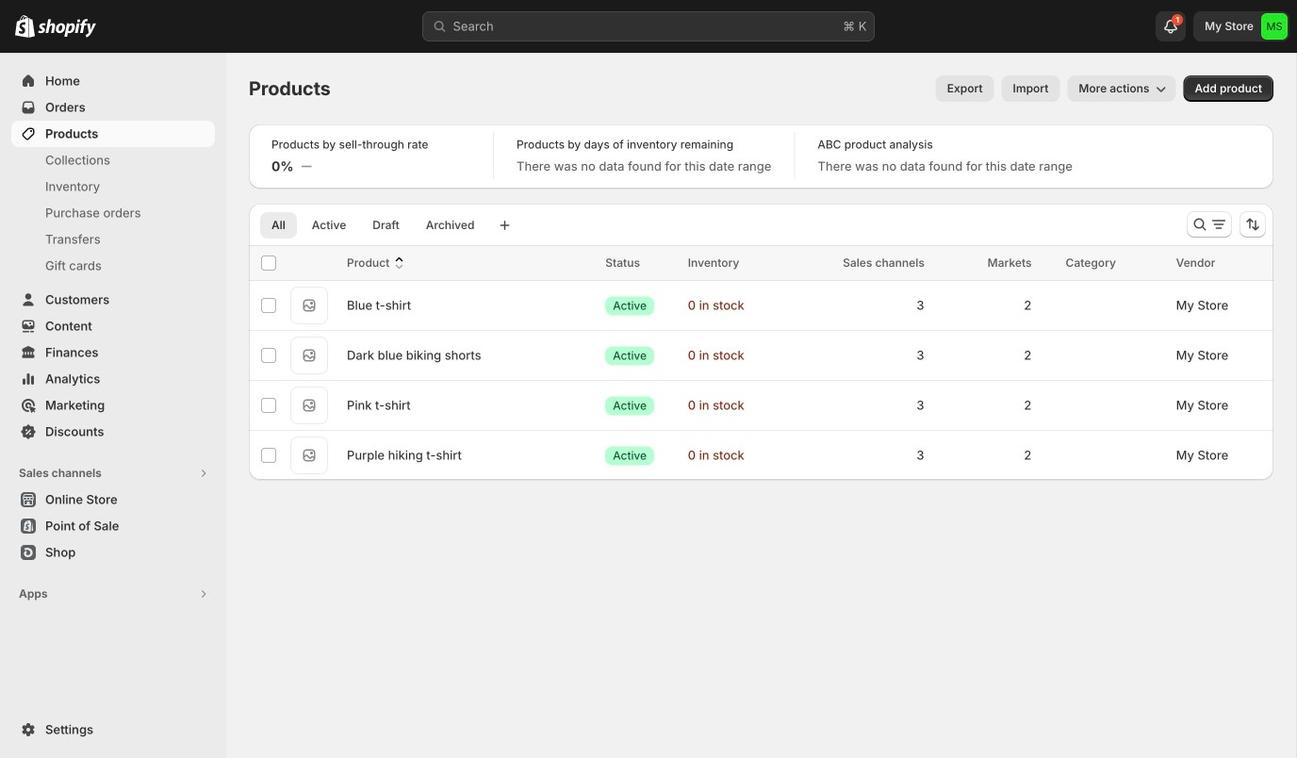 Task type: describe. For each thing, give the bounding box(es) containing it.
shopify image
[[15, 15, 35, 37]]

my store image
[[1262, 13, 1288, 40]]



Task type: locate. For each thing, give the bounding box(es) containing it.
tab list
[[257, 211, 490, 239]]

shopify image
[[38, 19, 96, 37]]



Task type: vqa. For each thing, say whether or not it's contained in the screenshot.
'My Store' icon
yes



